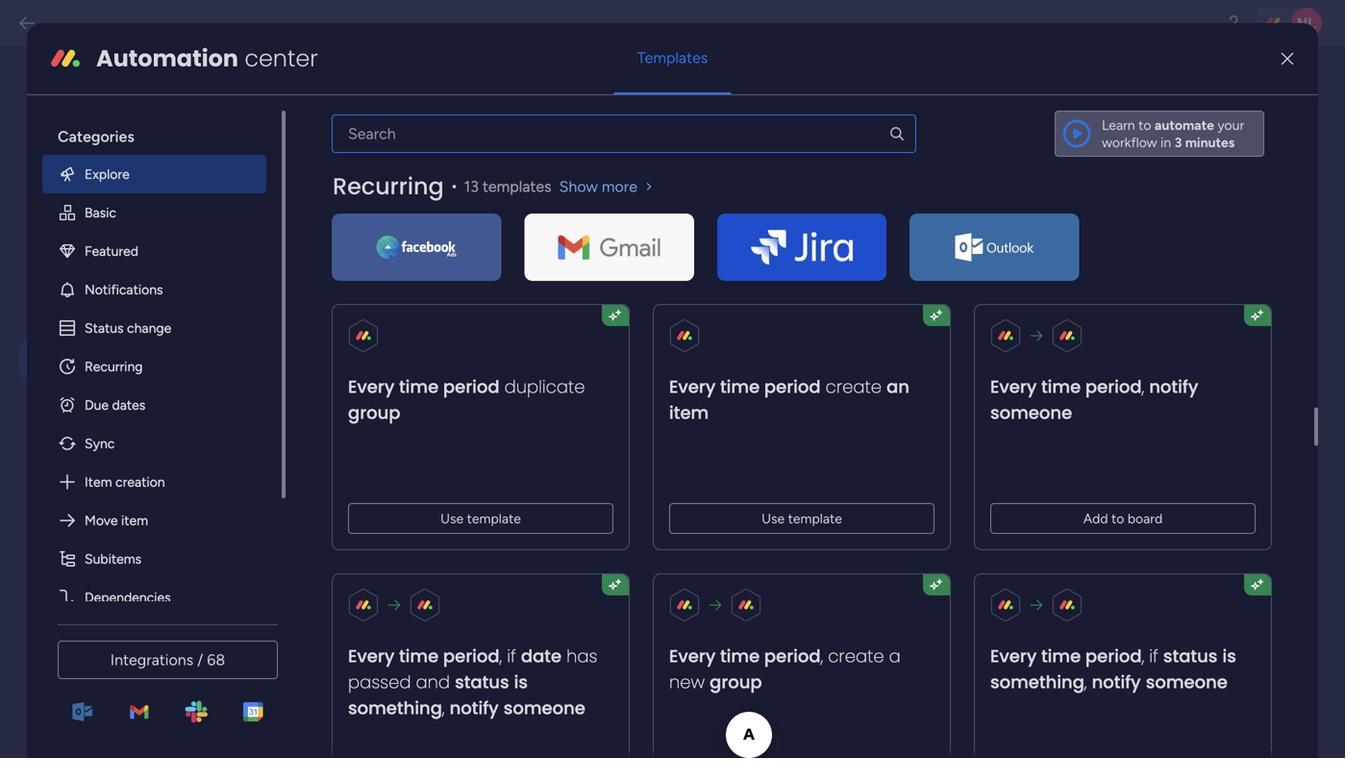Task type: locate. For each thing, give the bounding box(es) containing it.
in left order
[[453, 386, 465, 403]]

1 vertical spatial item
[[121, 512, 148, 528]]

someone for status is something , notify someone
[[504, 696, 586, 720]]

every for every time period duplicate group
[[348, 374, 395, 399]]

13
[[464, 177, 479, 196]]

1 horizontal spatial use template
[[762, 510, 843, 526]]

is inside every time period , if status is something , notify someone
[[1223, 644, 1237, 668]]

someone inside status is something , notify someone
[[504, 696, 586, 720]]

token
[[385, 87, 441, 113], [404, 140, 443, 157]]

1 horizontal spatial template
[[789, 510, 843, 526]]

1 vertical spatial create
[[828, 644, 885, 668]]

2 horizontal spatial your
[[1218, 117, 1245, 133]]

0 horizontal spatial notify
[[450, 696, 499, 720]]

developers.monday.com
[[377, 285, 534, 302]]

period for every time period , notify someone
[[1086, 374, 1142, 399]]

api left the token on the bottom left of the page
[[377, 429, 399, 446]]

period for every time period , if status is something , notify someone
[[1086, 644, 1142, 668]]

0 vertical spatial something
[[991, 670, 1085, 694]]

cross account copier
[[71, 646, 183, 692]]

1 vertical spatial something
[[348, 696, 442, 720]]

status inside status is something , notify someone
[[455, 670, 509, 694]]

0 vertical spatial recurring
[[333, 170, 444, 202]]

move item option
[[42, 501, 266, 539]]

notify inside the every time period , notify someone
[[1150, 374, 1199, 399]]

1 horizontal spatial is
[[1223, 644, 1237, 668]]

status
[[1164, 644, 1218, 668], [455, 670, 509, 694]]

0 horizontal spatial use template button
[[348, 503, 614, 534]]

in inside the monday app api gives you powerful capabilities in order to enhance your monday app experience. it's very important to keep your api token secure.
[[453, 386, 465, 403]]

every inside every time period , if status is something , notify someone
[[991, 644, 1037, 668]]

time inside every time period , if status is something , notify someone
[[1042, 644, 1082, 668]]

1 horizontal spatial in
[[1161, 134, 1172, 150]]

notifications
[[85, 281, 163, 298]]

api right the personal
[[378, 140, 400, 157]]

notify inside status is something , notify someone
[[450, 696, 499, 720]]

0 horizontal spatial someone
[[504, 696, 586, 720]]

0 vertical spatial monday
[[405, 364, 457, 381]]

1 horizontal spatial your
[[656, 407, 684, 425]]

personal
[[483, 204, 531, 220]]

time for every time period create
[[720, 374, 760, 399]]

content
[[72, 519, 136, 539]]

period
[[443, 374, 500, 399], [765, 374, 821, 399], [1086, 374, 1142, 399], [443, 644, 500, 668], [765, 644, 821, 668], [1086, 644, 1142, 668]]

categories heading
[[42, 110, 266, 155]]

0 vertical spatial more
[[73, 123, 106, 140]]

subitems
[[85, 551, 142, 567]]

powerful
[[578, 364, 636, 381]]

1 vertical spatial more
[[602, 177, 638, 196]]

item inside an item
[[670, 400, 709, 425]]

0 horizontal spatial status
[[455, 670, 509, 694]]

dapulse info image
[[339, 261, 358, 290]]

add to board button
[[991, 503, 1256, 534]]

can
[[533, 263, 556, 280]]

api left "tokens"
[[534, 204, 553, 220]]

period for every time period create
[[765, 374, 821, 399]]

1 horizontal spatial use template button
[[670, 503, 935, 534]]

api left v2
[[319, 87, 352, 113]]

are
[[436, 204, 453, 220]]

regenerate
[[637, 142, 697, 156]]

users
[[72, 265, 116, 285]]

create left "a"
[[828, 644, 885, 668]]

create left an
[[826, 374, 882, 399]]

0 horizontal spatial template
[[467, 510, 521, 526]]

None search field
[[332, 114, 917, 153]]

usage stats button
[[19, 426, 242, 463]]

use
[[441, 510, 464, 526], [762, 510, 785, 526]]

in
[[1161, 134, 1172, 150], [453, 386, 465, 403]]

more inside administration learn more
[[73, 123, 106, 140]]

the right dapulse info icon
[[377, 263, 401, 280]]

use for an item
[[762, 510, 785, 526]]

2 horizontal spatial someone
[[1146, 670, 1228, 694]]

1 template from the left
[[467, 510, 521, 526]]

1 use template button from the left
[[348, 503, 614, 534]]

0 vertical spatial item
[[670, 400, 709, 425]]

2 vertical spatial someone
[[504, 696, 586, 720]]

show more link
[[559, 177, 657, 196]]

in the new api there are only personal api tokens
[[319, 204, 593, 220]]

in left 3 at the right of the page
[[1161, 134, 1172, 150]]

add
[[1084, 510, 1109, 526]]

1 use template from the left
[[441, 510, 521, 526]]

learn down automation  center image
[[34, 123, 69, 140]]

it's
[[483, 407, 502, 425]]

2 use template button from the left
[[670, 503, 935, 534]]

to right add
[[1112, 510, 1125, 526]]

time inside the every time period , notify someone
[[1042, 374, 1082, 399]]

automation
[[96, 42, 238, 74]]

group inside every time period duplicate group
[[348, 400, 401, 425]]

there
[[403, 204, 433, 220]]

, inside status is something , notify someone
[[442, 696, 445, 720]]

explore option
[[42, 155, 266, 193]]

0 vertical spatial your
[[1218, 117, 1245, 133]]

1 the from the top
[[377, 263, 401, 280]]

0 vertical spatial status
[[1164, 644, 1218, 668]]

the
[[333, 204, 351, 220]]

token for personal api token
[[404, 140, 443, 157]]

the up the capabilities in the bottom left of the page
[[377, 364, 401, 381]]

users button
[[19, 256, 242, 294]]

2 vertical spatial your
[[656, 407, 684, 425]]

someone inside the every time period , notify someone
[[991, 400, 1073, 425]]

1 horizontal spatial something
[[991, 670, 1085, 694]]

every for every time period , if date
[[348, 644, 395, 668]]

basic option
[[42, 193, 266, 232]]

recurring down personal api token
[[333, 170, 444, 202]]

0 horizontal spatial use template
[[441, 510, 521, 526]]

security
[[72, 307, 136, 328]]

if for date
[[507, 644, 516, 668]]

1 use from the left
[[441, 510, 464, 526]]

0 vertical spatial app
[[460, 364, 485, 381]]

0 vertical spatial someone
[[991, 400, 1073, 425]]

date
[[521, 644, 562, 668]]

due dates option
[[42, 386, 266, 424]]

more up explore
[[73, 123, 106, 140]]

0 horizontal spatial recurring
[[85, 358, 143, 374]]

0 horizontal spatial group
[[348, 400, 401, 425]]

1 vertical spatial recurring
[[85, 358, 143, 374]]

group down every time period
[[710, 670, 762, 694]]

time
[[399, 374, 439, 399], [720, 374, 760, 399], [1042, 374, 1082, 399], [399, 644, 439, 668], [720, 644, 760, 668], [1042, 644, 1082, 668]]

use template button
[[348, 503, 614, 534], [670, 503, 935, 534]]

1 horizontal spatial recurring
[[333, 170, 444, 202]]

0 horizontal spatial if
[[507, 644, 516, 668]]

1 horizontal spatial group
[[710, 670, 762, 694]]

content directory
[[72, 519, 209, 539]]

move
[[85, 512, 118, 528]]

period inside every time period , if status is something , notify someone
[[1086, 644, 1142, 668]]

0 vertical spatial notify
[[1150, 374, 1199, 399]]

0 vertical spatial the
[[377, 263, 401, 280]]

app down the capabilities in the bottom left of the page
[[377, 407, 402, 425]]

1 horizontal spatial status
[[1164, 644, 1218, 668]]

item
[[85, 474, 112, 490]]

app
[[460, 364, 485, 381], [377, 407, 402, 425]]

has passed and
[[348, 644, 598, 694]]

0 horizontal spatial in
[[453, 386, 465, 403]]

new inside , create a new
[[670, 670, 705, 694]]

1 horizontal spatial app
[[460, 364, 485, 381]]

,
[[1142, 374, 1145, 399], [500, 644, 502, 668], [821, 644, 824, 668], [1142, 644, 1145, 668], [1085, 670, 1088, 694], [442, 696, 445, 720]]

monday
[[405, 364, 457, 381], [615, 386, 667, 403]]

recurring up due dates
[[85, 358, 143, 374]]

, inside , create a new
[[821, 644, 824, 668]]

apps button
[[19, 553, 242, 590]]

2 use template from the left
[[762, 510, 843, 526]]

1 vertical spatial status
[[455, 670, 509, 694]]

automation  center image
[[50, 43, 81, 74]]

2 horizontal spatial notify
[[1150, 374, 1199, 399]]

1 horizontal spatial new
[[670, 670, 705, 694]]

create
[[826, 374, 882, 399], [828, 644, 885, 668]]

status inside every time period , if status is something , notify someone
[[1164, 644, 1218, 668]]

group down monday icon
[[348, 400, 401, 425]]

status change option
[[42, 309, 266, 347]]

new right the
[[354, 204, 378, 220]]

learn inside administration learn more
[[34, 123, 69, 140]]

token up the "there"
[[404, 140, 443, 157]]

0 vertical spatial new
[[354, 204, 378, 220]]

0 horizontal spatial item
[[121, 512, 148, 528]]

0 vertical spatial token
[[385, 87, 441, 113]]

every for every time period , notify someone
[[991, 374, 1037, 399]]

1 vertical spatial the
[[377, 364, 401, 381]]

gives
[[514, 364, 547, 381]]

token right v2
[[385, 87, 441, 113]]

help image
[[1225, 13, 1244, 33]]

more left files o icon
[[602, 177, 638, 196]]

group
[[348, 400, 401, 425], [710, 670, 762, 694]]

period for every time period
[[765, 644, 821, 668]]

1 horizontal spatial use
[[762, 510, 785, 526]]

something
[[991, 670, 1085, 694], [348, 696, 442, 720]]

2 vertical spatial notify
[[450, 696, 499, 720]]

back to workspace image
[[17, 13, 37, 33]]

notifications option
[[42, 270, 266, 309]]

time inside every time period duplicate group
[[399, 374, 439, 399]]

period inside the every time period , notify someone
[[1086, 374, 1142, 399]]

1 vertical spatial monday
[[615, 386, 667, 403]]

period inside every time period duplicate group
[[443, 374, 500, 399]]

2 template from the left
[[789, 510, 843, 526]]

your down "powerful"
[[582, 386, 611, 403]]

documentation
[[430, 263, 529, 280]]

0 vertical spatial in
[[1161, 134, 1172, 150]]

more
[[73, 123, 106, 140], [602, 177, 638, 196]]

1 vertical spatial notify
[[1092, 670, 1142, 694]]

every time period create
[[670, 374, 887, 399]]

2 use from the left
[[762, 510, 785, 526]]

item creation
[[85, 474, 165, 490]]

0 horizontal spatial is
[[514, 670, 528, 694]]

permissions button
[[19, 595, 242, 633]]

learn
[[1102, 117, 1136, 133], [34, 123, 69, 140]]

the inside the monday app api gives you powerful capabilities in order to enhance your monday app experience. it's very important to keep your api token secure.
[[377, 364, 401, 381]]

the
[[377, 263, 401, 280], [377, 364, 401, 381]]

your right keep
[[656, 407, 684, 425]]

0 horizontal spatial use
[[441, 510, 464, 526]]

, for every time period , if date
[[500, 644, 502, 668]]

token
[[403, 429, 439, 446]]

to
[[1139, 117, 1152, 133], [506, 386, 520, 403], [604, 407, 617, 425], [1112, 510, 1125, 526]]

1 horizontal spatial if
[[1150, 644, 1159, 668]]

token for api v2 token
[[385, 87, 441, 113]]

billing button
[[19, 383, 242, 421]]

secure.
[[443, 429, 489, 446]]

monday up keep
[[615, 386, 667, 403]]

tidy up button
[[19, 468, 242, 506]]

0 horizontal spatial more
[[73, 123, 106, 140]]

the api documentation can be found at developers.monday.com
[[377, 263, 634, 302]]

new down every time period
[[670, 670, 705, 694]]

api
[[319, 87, 352, 113], [378, 140, 400, 157], [381, 204, 400, 220], [534, 204, 553, 220], [405, 263, 427, 280], [72, 349, 98, 370], [488, 364, 510, 381], [377, 429, 399, 446]]

0 horizontal spatial your
[[582, 386, 611, 403]]

show more
[[559, 177, 638, 196]]

if inside every time period , if status is something , notify someone
[[1150, 644, 1159, 668]]

1 vertical spatial token
[[404, 140, 443, 157]]

app up order
[[460, 364, 485, 381]]

2 the from the top
[[377, 364, 401, 381]]

item inside move item option
[[121, 512, 148, 528]]

1 horizontal spatial someone
[[991, 400, 1073, 425]]

and
[[416, 670, 450, 694]]

subitems option
[[42, 539, 266, 578]]

api inside the api documentation can be found at developers.monday.com
[[405, 263, 427, 280]]

2 if from the left
[[1150, 644, 1159, 668]]

api up developers.monday.com
[[405, 263, 427, 280]]

monday up the capabilities in the bottom left of the page
[[405, 364, 457, 381]]

api up order
[[488, 364, 510, 381]]

to inside button
[[1112, 510, 1125, 526]]

integrations
[[110, 651, 194, 669]]

dependencies option
[[42, 578, 266, 616]]

0 vertical spatial is
[[1223, 644, 1237, 668]]

1 vertical spatial in
[[453, 386, 465, 403]]

0 horizontal spatial monday
[[405, 364, 457, 381]]

1 if from the left
[[507, 644, 516, 668]]

1 horizontal spatial notify
[[1092, 670, 1142, 694]]

account
[[120, 646, 183, 666]]

0 horizontal spatial learn
[[34, 123, 69, 140]]

time for every time period , notify someone
[[1042, 374, 1082, 399]]

template for duplicate
[[467, 510, 521, 526]]

, inside the every time period , notify someone
[[1142, 374, 1145, 399]]

every inside the every time period , notify someone
[[991, 374, 1037, 399]]

1 horizontal spatial item
[[670, 400, 709, 425]]

your up minutes
[[1218, 117, 1245, 133]]

your
[[1218, 117, 1245, 133], [582, 386, 611, 403], [656, 407, 684, 425]]

enhance
[[524, 386, 579, 403]]

1 vertical spatial app
[[377, 407, 402, 425]]

0 vertical spatial group
[[348, 400, 401, 425]]

0 horizontal spatial something
[[348, 696, 442, 720]]

the inside the api documentation can be found at developers.monday.com
[[377, 263, 401, 280]]

status change
[[85, 320, 171, 336]]

1 vertical spatial someone
[[1146, 670, 1228, 694]]

api down status
[[72, 349, 98, 370]]

learn up workflow
[[1102, 117, 1136, 133]]

1 vertical spatial new
[[670, 670, 705, 694]]

every inside every time period duplicate group
[[348, 374, 395, 399]]

1 vertical spatial is
[[514, 670, 528, 694]]



Task type: describe. For each thing, give the bounding box(es) containing it.
templates
[[483, 177, 552, 196]]

files o image
[[643, 174, 656, 188]]

your inside your workflow in
[[1218, 117, 1245, 133]]

is inside status is something , notify someone
[[514, 670, 528, 694]]

api v2 token
[[319, 87, 441, 113]]

security button
[[19, 299, 242, 336]]

/
[[197, 651, 203, 669]]

every time period , if date
[[348, 644, 562, 668]]

1 vertical spatial your
[[582, 386, 611, 403]]

to up workflow
[[1139, 117, 1152, 133]]

learn more link
[[34, 121, 242, 143]]

notify for every time period , notify someone
[[1150, 374, 1199, 399]]

you
[[551, 364, 575, 381]]

api left the "there"
[[381, 204, 400, 220]]

only
[[456, 204, 480, 220]]

api button
[[19, 341, 242, 379]]

, for every time period , if status is something , notify someone
[[1142, 644, 1145, 668]]

time for every time period , if date
[[399, 644, 439, 668]]

notify inside every time period , if status is something , notify someone
[[1092, 670, 1142, 694]]

, for status is something , notify someone
[[442, 696, 445, 720]]

move item
[[85, 512, 148, 528]]

an
[[887, 374, 910, 399]]

every for every time period , if status is something , notify someone
[[991, 644, 1037, 668]]

every for every time period
[[670, 644, 716, 668]]

stats
[[125, 434, 163, 455]]

duplicate
[[505, 374, 585, 399]]

important
[[536, 407, 600, 425]]

every time period , notify someone
[[991, 374, 1199, 425]]

1 horizontal spatial monday
[[615, 386, 667, 403]]

0 horizontal spatial new
[[354, 204, 378, 220]]

13 templates
[[464, 177, 552, 196]]

use template for create
[[762, 510, 843, 526]]

3 minutes
[[1175, 134, 1235, 150]]

in inside your workflow in
[[1161, 134, 1172, 150]]

center
[[245, 42, 318, 74]]

general button
[[19, 172, 242, 209]]

use template button for create
[[670, 503, 935, 534]]

notify for status is something , notify someone
[[450, 696, 499, 720]]

sync
[[85, 435, 115, 451]]

template for create
[[789, 510, 843, 526]]

a
[[889, 644, 901, 668]]

something inside status is something , notify someone
[[348, 696, 442, 720]]

recurring option
[[42, 347, 266, 386]]

capabilities
[[377, 386, 450, 403]]

tidy
[[72, 476, 104, 497]]

1 horizontal spatial learn
[[1102, 117, 1136, 133]]

item for move item
[[121, 512, 148, 528]]

order
[[468, 386, 503, 403]]

search image
[[889, 125, 906, 142]]

add to board
[[1084, 510, 1163, 526]]

integrations / 68 button
[[58, 641, 278, 679]]

due
[[85, 397, 109, 413]]

someone inside every time period , if status is something , notify someone
[[1146, 670, 1228, 694]]

sync option
[[42, 424, 266, 462]]

the for the api documentation can be found at developers.monday.com
[[377, 263, 401, 280]]

minutes
[[1186, 134, 1235, 150]]

3
[[1175, 134, 1183, 150]]

status
[[85, 320, 124, 336]]

usage stats
[[72, 434, 163, 455]]

change
[[127, 320, 171, 336]]

in
[[319, 204, 330, 220]]

something inside every time period , if status is something , notify someone
[[991, 670, 1085, 694]]

integrations / 68
[[110, 651, 225, 669]]

0 horizontal spatial app
[[377, 407, 402, 425]]

personal api token
[[319, 140, 443, 157]]

someone for every time period , notify someone
[[991, 400, 1073, 425]]

categories
[[58, 127, 135, 146]]

has
[[567, 644, 598, 668]]

categories list box
[[42, 110, 286, 616]]

use for group
[[441, 510, 464, 526]]

administration learn more
[[34, 82, 225, 140]]

, create a new
[[670, 644, 901, 694]]

every time period , if status is something , notify someone
[[991, 644, 1237, 694]]

show
[[559, 177, 598, 196]]

usage
[[72, 434, 121, 455]]

every time period duplicate group
[[348, 374, 585, 425]]

learn to automate
[[1102, 117, 1215, 133]]

be
[[559, 263, 576, 280]]

noah lott image
[[1292, 8, 1323, 38]]

, for every time period , notify someone
[[1142, 374, 1145, 399]]

general
[[72, 180, 132, 201]]

0 vertical spatial create
[[826, 374, 882, 399]]

1 horizontal spatial more
[[602, 177, 638, 196]]

create inside , create a new
[[828, 644, 885, 668]]

at
[[621, 263, 634, 280]]

period for every time period duplicate group
[[443, 374, 500, 399]]

1 vertical spatial group
[[710, 670, 762, 694]]

up
[[108, 476, 131, 497]]

tokens
[[556, 204, 593, 220]]

to left keep
[[604, 407, 617, 425]]

administration
[[34, 82, 225, 116]]

use template button for duplicate
[[348, 503, 614, 534]]

period for every time period , if date
[[443, 644, 500, 668]]

passed
[[348, 670, 411, 694]]

if for status
[[1150, 644, 1159, 668]]

time for every time period duplicate group
[[399, 374, 439, 399]]

time for every time period
[[720, 644, 760, 668]]

dependencies
[[85, 589, 171, 605]]

Search for a column type search field
[[332, 114, 917, 153]]

item creation option
[[42, 462, 266, 501]]

68
[[207, 651, 225, 669]]

permissions
[[72, 603, 163, 624]]

api inside api button
[[72, 349, 98, 370]]

billing
[[72, 392, 117, 412]]

keep
[[621, 407, 652, 425]]

featured option
[[42, 232, 266, 270]]

cross account copier button
[[19, 637, 242, 701]]

personal
[[319, 140, 375, 157]]

the for the monday app api gives you powerful capabilities in order to enhance your monday app experience. it's very important to keep your api token secure.
[[377, 364, 401, 381]]

recurring inside option
[[85, 358, 143, 374]]

featured
[[85, 243, 138, 259]]

creation
[[115, 474, 165, 490]]

item for an item
[[670, 400, 709, 425]]

tidy up
[[72, 476, 131, 497]]

to up very
[[506, 386, 520, 403]]

time for every time period , if status is something , notify someone
[[1042, 644, 1082, 668]]

directory
[[140, 519, 209, 539]]

very
[[505, 407, 533, 425]]

workflow
[[1102, 134, 1158, 150]]

an item
[[670, 374, 910, 425]]

v2
[[357, 87, 380, 113]]

use template for duplicate
[[441, 510, 521, 526]]

due dates
[[85, 397, 146, 413]]

automate
[[1155, 117, 1215, 133]]

board
[[1128, 510, 1163, 526]]

the monday app api gives you powerful capabilities in order to enhance your monday app experience. it's very important to keep your api token secure.
[[377, 364, 684, 446]]

explore
[[85, 166, 130, 182]]

your workflow in
[[1102, 117, 1245, 150]]

status is something , notify someone
[[348, 670, 586, 720]]

monday icon image
[[339, 362, 357, 391]]

every for every time period create
[[670, 374, 716, 399]]



Task type: vqa. For each thing, say whether or not it's contained in the screenshot.
first circle o image from the bottom of the page
no



